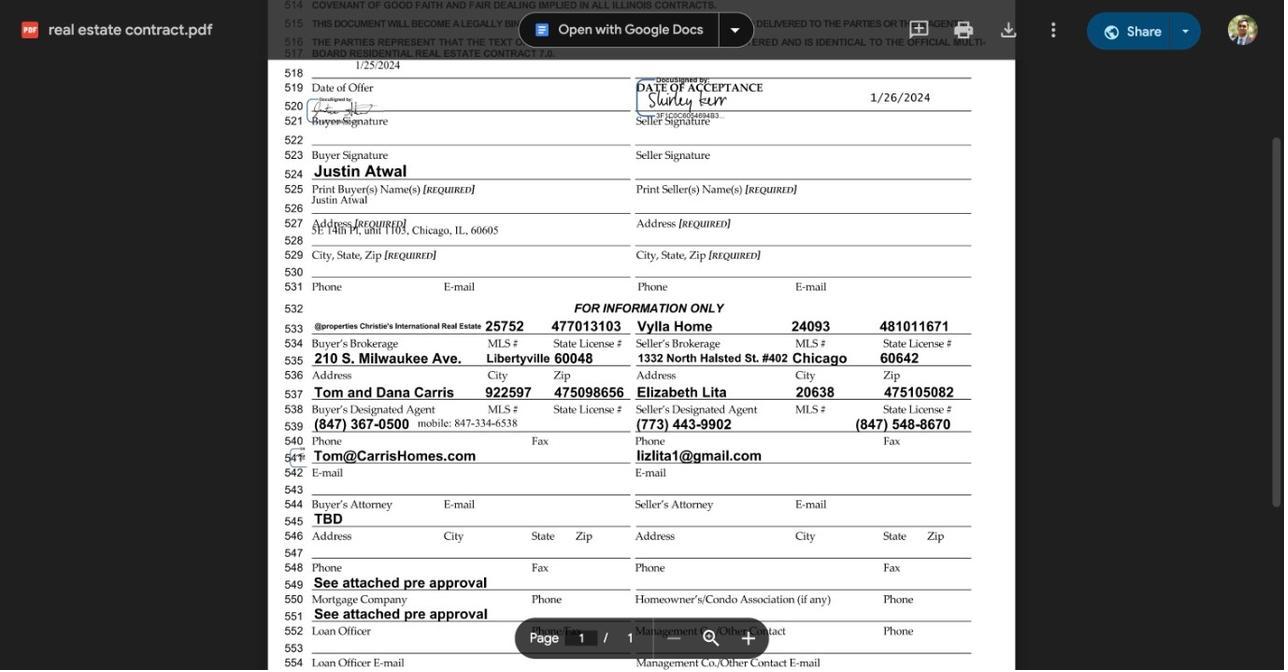 Task type: vqa. For each thing, say whether or not it's contained in the screenshot.
quick sharing actions icon
yes



Task type: describe. For each thing, give the bounding box(es) containing it.
share. anyone with the link. anyone who has the link can access. no sign-in required. image
[[1104, 24, 1121, 41]]

page 1 of 1 element
[[515, 618, 654, 659]]

fit to width image
[[701, 628, 723, 650]]

zoom in image
[[738, 628, 761, 650]]

more actions image
[[1043, 19, 1066, 41]]

showing viewer. element
[[0, 0, 1285, 670]]

print image
[[954, 19, 976, 41]]

Page is 1 text field
[[566, 631, 598, 647]]



Task type: locate. For each thing, give the bounding box(es) containing it.
zoom out image
[[663, 628, 686, 650]]

pdf icon image
[[21, 22, 38, 38]]

application
[[0, 0, 1285, 670]]

add a comment image
[[909, 19, 931, 41]]

download image
[[998, 19, 1021, 41]]

quick sharing actions image
[[1183, 30, 1190, 33]]



